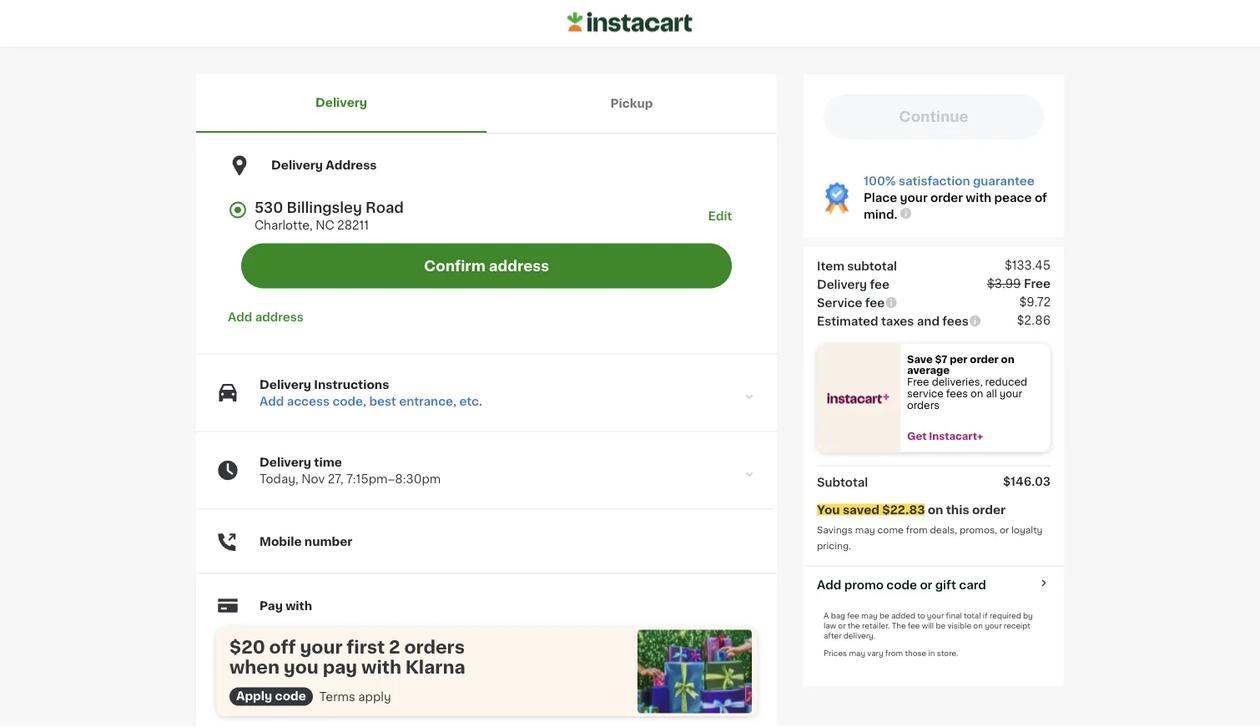 Task type: vqa. For each thing, say whether or not it's contained in the screenshot.
98105 popup button
no



Task type: describe. For each thing, give the bounding box(es) containing it.
27,
[[328, 473, 344, 485]]

get instacart+
[[907, 432, 984, 441]]

delivery for delivery instructions add access code, best entrance, etc.
[[260, 379, 311, 390]]

your up will
[[927, 612, 944, 619]]

deals,
[[930, 526, 958, 535]]

with inside place your order with peace of mind.
[[966, 192, 992, 204]]

add address button
[[228, 299, 304, 325]]

pickup
[[611, 98, 653, 109]]

a bag fee may be added to your final total if required by law or the retailer. the fee will be visible on your receipt after delivery.
[[824, 612, 1033, 639]]

address
[[326, 159, 377, 171]]

$3.99 free
[[987, 278, 1051, 289]]

confirm address button
[[241, 243, 732, 288]]

road
[[366, 200, 404, 215]]

guarantee
[[973, 175, 1035, 187]]

final
[[946, 612, 962, 619]]

billingsley
[[287, 200, 362, 215]]

taxes
[[881, 315, 914, 327]]

off
[[269, 639, 296, 656]]

100% satisfaction guarantee
[[864, 175, 1035, 187]]

fees inside 'save $7 per order on average free deliveries, reduced service fees on all your orders'
[[946, 389, 968, 398]]

delivery address
[[271, 159, 377, 171]]

your down 'if'
[[985, 622, 1002, 629]]

1 vertical spatial code
[[275, 690, 306, 702]]

service fee
[[817, 297, 885, 308]]

add for add promo code or gift card
[[817, 579, 842, 591]]

add for add address
[[228, 311, 252, 323]]

address for confirm address
[[489, 259, 549, 273]]

you saved $22.83 on this order
[[817, 504, 1006, 515]]

after
[[824, 632, 842, 639]]

come
[[878, 526, 904, 535]]

prices
[[824, 649, 847, 657]]

from for deals,
[[906, 526, 928, 535]]

access
[[287, 395, 330, 407]]

required
[[990, 612, 1022, 619]]

place
[[864, 192, 898, 204]]

delivery time image
[[742, 467, 757, 482]]

2
[[389, 639, 400, 656]]

fee up the estimated taxes and fees
[[866, 297, 885, 308]]

instacart+
[[929, 432, 984, 441]]

fee up the
[[847, 612, 860, 619]]

by
[[1023, 612, 1033, 619]]

to
[[918, 612, 925, 619]]

add address
[[228, 311, 304, 323]]

pay with
[[260, 600, 312, 612]]

add promo code or gift card button
[[817, 576, 986, 593]]

may inside a bag fee may be added to your final total if required by law or the retailer. the fee will be visible on your receipt after delivery.
[[862, 612, 878, 619]]

total
[[964, 612, 981, 619]]

$20
[[230, 639, 265, 656]]

mind.
[[864, 209, 898, 220]]

pickup button
[[487, 74, 777, 133]]

home image
[[568, 10, 693, 35]]

$20 off your first 2 orders when you pay with klarna
[[230, 639, 465, 676]]

100%
[[864, 175, 896, 187]]

save
[[907, 354, 933, 364]]

the
[[848, 622, 860, 629]]

edit
[[708, 210, 732, 222]]

a
[[824, 612, 829, 619]]

address for add address
[[255, 311, 304, 323]]

service
[[817, 297, 863, 308]]

promo
[[844, 579, 884, 591]]

pay
[[323, 659, 357, 676]]

when
[[230, 659, 280, 676]]

retailer.
[[862, 622, 890, 629]]

vary
[[868, 649, 884, 657]]

get instacart+ button
[[901, 431, 1051, 442]]

order inside place your order with peace of mind.
[[931, 192, 963, 204]]

on inside a bag fee may be added to your final total if required by law or the retailer. the fee will be visible on your receipt after delivery.
[[974, 622, 983, 629]]

may for come
[[855, 526, 875, 535]]

nov
[[302, 473, 325, 485]]

per
[[950, 354, 968, 364]]

mobile number
[[260, 536, 353, 547]]

all
[[986, 389, 997, 398]]

service
[[907, 389, 944, 398]]

savings may come from deals, promos, or loyalty pricing.
[[817, 526, 1045, 550]]

prices may vary from those in store.
[[824, 649, 959, 657]]

delivery time today, nov 27, 7:15pm–8:30pm
[[260, 456, 441, 485]]

this
[[946, 504, 970, 515]]

added
[[891, 612, 916, 619]]

card
[[959, 579, 986, 591]]

your inside 'save $7 per order on average free deliveries, reduced service fees on all your orders'
[[1000, 389, 1023, 398]]

instructions
[[314, 379, 389, 390]]

$22.83
[[883, 504, 925, 515]]

your inside $20 off your first 2 orders when you pay with klarna
[[300, 639, 343, 656]]

item
[[817, 260, 845, 272]]

0 vertical spatial fees
[[943, 315, 969, 327]]

you
[[817, 504, 840, 515]]

deliveries,
[[932, 377, 983, 387]]

530
[[255, 200, 283, 215]]

fee down subtotal
[[870, 278, 890, 290]]

code,
[[333, 395, 366, 407]]

delivery for delivery address
[[271, 159, 323, 171]]

code inside button
[[887, 579, 917, 591]]



Task type: locate. For each thing, give the bounding box(es) containing it.
0 horizontal spatial with
[[286, 600, 312, 612]]

1 vertical spatial fees
[[946, 389, 968, 398]]

or inside add promo code or gift card button
[[920, 579, 933, 591]]

may inside savings may come from deals, promos, or loyalty pricing.
[[855, 526, 875, 535]]

1 vertical spatial order
[[970, 354, 999, 364]]

may down delivery.
[[849, 649, 866, 657]]

or
[[1000, 526, 1009, 535], [920, 579, 933, 591], [838, 622, 846, 629]]

with down 2
[[362, 659, 401, 676]]

2 horizontal spatial with
[[966, 192, 992, 204]]

delivery up the service on the top
[[817, 278, 867, 290]]

from inside savings may come from deals, promos, or loyalty pricing.
[[906, 526, 928, 535]]

order
[[931, 192, 963, 204], [970, 354, 999, 364], [972, 504, 1006, 515]]

2 vertical spatial or
[[838, 622, 846, 629]]

0 horizontal spatial be
[[880, 612, 890, 619]]

first
[[347, 639, 385, 656]]

or left loyalty
[[1000, 526, 1009, 535]]

order inside 'save $7 per order on average free deliveries, reduced service fees on all your orders'
[[970, 354, 999, 364]]

terms apply
[[320, 691, 391, 703]]

place your order with peace of mind.
[[864, 192, 1047, 220]]

add
[[228, 311, 252, 323], [260, 395, 284, 407], [817, 579, 842, 591]]

from down you saved $22.83 on this order
[[906, 526, 928, 535]]

1 vertical spatial free
[[907, 377, 930, 387]]

delivery for delivery
[[316, 97, 367, 109]]

delivery inside button
[[316, 97, 367, 109]]

confirm
[[424, 259, 486, 273]]

0 vertical spatial or
[[1000, 526, 1009, 535]]

free up $9.72
[[1024, 278, 1051, 289]]

code up added
[[887, 579, 917, 591]]

0 horizontal spatial code
[[275, 690, 306, 702]]

subtotal
[[848, 260, 897, 272]]

0 horizontal spatial or
[[838, 622, 846, 629]]

charlotte,
[[255, 219, 313, 231]]

delivery up billingsley
[[271, 159, 323, 171]]

0 vertical spatial orders
[[907, 400, 940, 410]]

average
[[907, 366, 950, 375]]

add promo code or gift card
[[817, 579, 986, 591]]

orders inside 'save $7 per order on average free deliveries, reduced service fees on all your orders'
[[907, 400, 940, 410]]

savings
[[817, 526, 853, 535]]

$9.72
[[1020, 296, 1051, 308]]

free inside 'save $7 per order on average free deliveries, reduced service fees on all your orders'
[[907, 377, 930, 387]]

store.
[[937, 649, 959, 657]]

2 horizontal spatial add
[[817, 579, 842, 591]]

item subtotal
[[817, 260, 897, 272]]

0 vertical spatial be
[[880, 612, 890, 619]]

on left all
[[971, 389, 984, 398]]

2 horizontal spatial or
[[1000, 526, 1009, 535]]

1 vertical spatial with
[[286, 600, 312, 612]]

on up deals,
[[928, 504, 944, 515]]

1 vertical spatial add
[[260, 395, 284, 407]]

1 horizontal spatial add
[[260, 395, 284, 407]]

or down the bag
[[838, 622, 846, 629]]

in
[[929, 649, 935, 657]]

save $7 per order on average free deliveries, reduced service fees on all your orders
[[907, 354, 1030, 410]]

subtotal
[[817, 476, 868, 488]]

1 horizontal spatial free
[[1024, 278, 1051, 289]]

be right will
[[936, 622, 946, 629]]

or inside savings may come from deals, promos, or loyalty pricing.
[[1000, 526, 1009, 535]]

0 vertical spatial code
[[887, 579, 917, 591]]

delivery
[[316, 97, 367, 109], [271, 159, 323, 171], [817, 278, 867, 290], [260, 379, 311, 390], [260, 456, 311, 468]]

code down you
[[275, 690, 306, 702]]

pricing.
[[817, 541, 851, 550]]

order up promos,
[[972, 504, 1006, 515]]

those
[[905, 649, 927, 657]]

etc.
[[459, 395, 482, 407]]

1 vertical spatial or
[[920, 579, 933, 591]]

be
[[880, 612, 890, 619], [936, 622, 946, 629]]

$2.86
[[1017, 314, 1051, 326]]

0 horizontal spatial orders
[[404, 639, 465, 656]]

orders down service
[[907, 400, 940, 410]]

pay
[[260, 600, 283, 612]]

1 horizontal spatial be
[[936, 622, 946, 629]]

0 horizontal spatial address
[[255, 311, 304, 323]]

2 vertical spatial may
[[849, 649, 866, 657]]

estimated taxes and fees
[[817, 315, 969, 327]]

on
[[1001, 354, 1015, 364], [971, 389, 984, 398], [928, 504, 944, 515], [974, 622, 983, 629]]

your up more info about 100% satisfaction guarantee image at the top right of page
[[900, 192, 928, 204]]

free up service
[[907, 377, 930, 387]]

1 vertical spatial orders
[[404, 639, 465, 656]]

estimated
[[817, 315, 879, 327]]

on up reduced
[[1001, 354, 1015, 364]]

from right vary on the bottom right
[[886, 649, 903, 657]]

delivery instructions image
[[742, 389, 757, 405]]

1 horizontal spatial orders
[[907, 400, 940, 410]]

fees down deliveries,
[[946, 389, 968, 398]]

1 horizontal spatial with
[[362, 659, 401, 676]]

$133.45
[[1005, 259, 1051, 271]]

add inside button
[[817, 579, 842, 591]]

confirm address
[[424, 259, 549, 273]]

2 vertical spatial add
[[817, 579, 842, 591]]

0 vertical spatial may
[[855, 526, 875, 535]]

0 vertical spatial from
[[906, 526, 928, 535]]

or inside a bag fee may be added to your final total if required by law or the retailer. the fee will be visible on your receipt after delivery.
[[838, 622, 846, 629]]

law
[[824, 622, 836, 629]]

1 horizontal spatial address
[[489, 259, 549, 273]]

fees right and
[[943, 315, 969, 327]]

may up retailer.
[[862, 612, 878, 619]]

1 vertical spatial may
[[862, 612, 878, 619]]

more info about 100% satisfaction guarantee image
[[899, 207, 913, 220]]

order right per
[[970, 354, 999, 364]]

with inside $20 off your first 2 orders when you pay with klarna
[[362, 659, 401, 676]]

on down total
[[974, 622, 983, 629]]

receipt
[[1004, 622, 1031, 629]]

the
[[892, 622, 906, 629]]

satisfaction
[[899, 175, 970, 187]]

be up retailer.
[[880, 612, 890, 619]]

1 horizontal spatial from
[[906, 526, 928, 535]]

0 vertical spatial free
[[1024, 278, 1051, 289]]

or left gift
[[920, 579, 933, 591]]

time
[[314, 456, 342, 468]]

delivery inside delivery time today, nov 27, 7:15pm–8:30pm
[[260, 456, 311, 468]]

with down guarantee
[[966, 192, 992, 204]]

1 horizontal spatial or
[[920, 579, 933, 591]]

promos,
[[960, 526, 998, 535]]

2 vertical spatial with
[[362, 659, 401, 676]]

delivery instructions add access code, best entrance, etc.
[[260, 379, 482, 407]]

will
[[922, 622, 934, 629]]

orders inside $20 off your first 2 orders when you pay with klarna
[[404, 639, 465, 656]]

delivery up address
[[316, 97, 367, 109]]

0 horizontal spatial add
[[228, 311, 252, 323]]

gift
[[936, 579, 957, 591]]

may down saved
[[855, 526, 875, 535]]

0 horizontal spatial from
[[886, 649, 903, 657]]

peace
[[995, 192, 1032, 204]]

delivery for delivery time today, nov 27, 7:15pm–8:30pm
[[260, 456, 311, 468]]

you
[[284, 659, 319, 676]]

2 vertical spatial order
[[972, 504, 1006, 515]]

delivery up today,
[[260, 456, 311, 468]]

delivery up access
[[260, 379, 311, 390]]

$146.03
[[1003, 475, 1051, 487]]

your up pay
[[300, 639, 343, 656]]

your inside place your order with peace of mind.
[[900, 192, 928, 204]]

from
[[906, 526, 928, 535], [886, 649, 903, 657]]

if
[[983, 612, 988, 619]]

with
[[966, 192, 992, 204], [286, 600, 312, 612], [362, 659, 401, 676]]

1 vertical spatial address
[[255, 311, 304, 323]]

get
[[907, 432, 927, 441]]

0 vertical spatial order
[[931, 192, 963, 204]]

add inside delivery instructions add access code, best entrance, etc.
[[260, 395, 284, 407]]

1 vertical spatial from
[[886, 649, 903, 657]]

delivery button
[[196, 74, 487, 133]]

0 vertical spatial add
[[228, 311, 252, 323]]

of
[[1035, 192, 1047, 204]]

from for those
[[886, 649, 903, 657]]

may for vary
[[849, 649, 866, 657]]

delivery.
[[844, 632, 876, 639]]

apply
[[236, 690, 272, 702]]

terms
[[320, 691, 355, 703]]

delivery inside delivery instructions add access code, best entrance, etc.
[[260, 379, 311, 390]]

0 vertical spatial address
[[489, 259, 549, 273]]

orders
[[907, 400, 940, 410], [404, 639, 465, 656]]

with right 'pay'
[[286, 600, 312, 612]]

apply
[[358, 691, 391, 703]]

and
[[917, 315, 940, 327]]

$3.99
[[987, 278, 1021, 289]]

delivery fee
[[817, 278, 890, 290]]

add inside button
[[228, 311, 252, 323]]

order down 100% satisfaction guarantee
[[931, 192, 963, 204]]

bag
[[831, 612, 846, 619]]

delivery for delivery fee
[[817, 278, 867, 290]]

your
[[900, 192, 928, 204], [1000, 389, 1023, 398], [927, 612, 944, 619], [985, 622, 1002, 629], [300, 639, 343, 656]]

1 vertical spatial be
[[936, 622, 946, 629]]

0 horizontal spatial free
[[907, 377, 930, 387]]

1 horizontal spatial code
[[887, 579, 917, 591]]

saved
[[843, 504, 880, 515]]

loyalty
[[1012, 526, 1043, 535]]

orders up klarna
[[404, 639, 465, 656]]

klarna
[[406, 659, 465, 676]]

your down reduced
[[1000, 389, 1023, 398]]

fee down to
[[908, 622, 920, 629]]

visible
[[948, 622, 972, 629]]

28211
[[337, 219, 369, 231]]

today,
[[260, 473, 299, 485]]

number
[[305, 536, 353, 547]]

0 vertical spatial with
[[966, 192, 992, 204]]

nc
[[316, 219, 334, 231]]

code
[[887, 579, 917, 591], [275, 690, 306, 702]]



